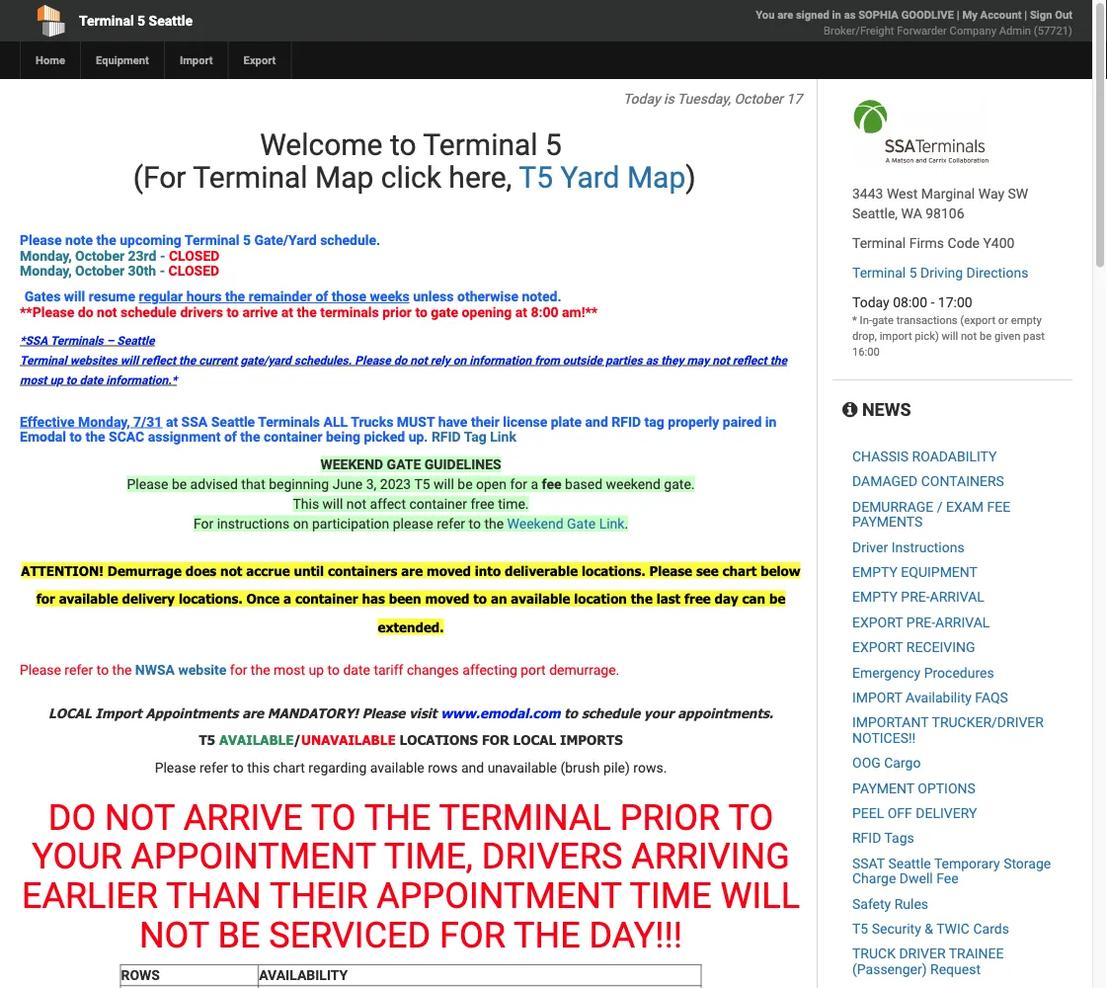 Task type: describe. For each thing, give the bounding box(es) containing it.
1 empty from the top
[[853, 564, 898, 580]]

october up resume
[[75, 263, 125, 279]]

am!**
[[562, 304, 598, 320]]

1 export from the top
[[853, 614, 903, 630]]

weekend
[[606, 476, 661, 492]]

1 horizontal spatial appointment
[[377, 875, 622, 917]]

1 | from the left
[[957, 8, 960, 21]]

regular
[[139, 289, 183, 305]]

1 vertical spatial local
[[513, 732, 556, 748]]

1 vertical spatial not
[[139, 914, 209, 956]]

please inside weekend gate guidelines please be advised that beginning june 3, 2023 t5 will be open for a fee based weekend gate. this will not affect container free time. for instructions on participation please refer to the weekend gate link .
[[127, 476, 168, 492]]

t5 inside the chassis roadability damaged containers demurrage / exam fee payments driver instructions empty equipment empty pre-arrival export pre-arrival export receiving emergency procedures import availability faqs important trucker/driver notices!! oog cargo payment options peel off delivery rfid tags ssat seattle temporary storage charge dwell fee safety rules t5 security & twic cards truck driver trainee (passenger) request
[[853, 921, 869, 937]]

- inside today                                                                                                                                                                                                                                                                                                                                                                                                                                                                                                                                                                                                                                                                                                           08:00 - 17:00 * in-gate transactions (export or empty drop, import pick) will not be given past 16:00
[[931, 294, 935, 310]]

1 horizontal spatial date
[[343, 662, 370, 678]]

(57721)
[[1034, 24, 1073, 37]]

resume
[[89, 289, 135, 305]]

2 export from the top
[[853, 639, 903, 656]]

tuesday,
[[678, 90, 731, 107]]

safety
[[853, 896, 891, 912]]

given
[[995, 330, 1021, 342]]

oog cargo link
[[853, 755, 921, 771]]

pile)
[[604, 760, 630, 776]]

tag
[[464, 429, 487, 445]]

17
[[787, 90, 802, 107]]

please inside please note the upcoming terminal 5 gate/yard schedule. monday, october 23rd - closed monday, october 30th - closed
[[20, 232, 62, 248]]

refer inside weekend gate guidelines please be advised that beginning june 3, 2023 t5 will be open for a fee based weekend gate. this will not affect container free time. for instructions on participation please refer to the weekend gate link .
[[437, 515, 465, 532]]

chassis roadability link
[[853, 448, 997, 465]]

1 map from the left
[[315, 160, 374, 195]]

as inside the *ssa terminals – seattle terminal websites will reflect the current gate/yard schedules. please do not rely on information from outside parties as they may not reflect the most up to date information.*
[[646, 353, 658, 367]]

*
[[853, 314, 857, 327]]

today for today is tuesday, october 17
[[623, 90, 661, 107]]

appointments
[[146, 705, 238, 721]]

1 horizontal spatial up
[[309, 662, 324, 678]]

2 | from the left
[[1025, 8, 1028, 21]]

to inside at ssa seattle terminals all trucks must have their license plate and rfid tag properly paired in emodal to the scac assignment of the container being picked up.
[[70, 429, 82, 445]]

payment
[[853, 780, 915, 796]]

not inside today                                                                                                                                                                                                                                                                                                                                                                                                                                                                                                                                                                                                                                                                                                           08:00 - 17:00 * in-gate transactions (export or empty drop, import pick) will not be given past 16:00
[[961, 330, 977, 342]]

for inside do not arrive to the terminal prior to your appointment time, drivers arriving earlier than their appointment time will not be serviced for the day!!!
[[440, 914, 506, 956]]

sign out link
[[1030, 8, 1073, 21]]

0 vertical spatial locations.
[[582, 562, 646, 579]]

0 vertical spatial not
[[105, 796, 175, 838]]

demurrage.
[[550, 662, 620, 678]]

this
[[247, 760, 270, 776]]

firms
[[910, 235, 945, 251]]

2 reflect from the left
[[733, 353, 767, 367]]

the right website
[[251, 662, 270, 678]]

to up imports
[[564, 705, 578, 721]]

- right 23rd
[[160, 247, 165, 264]]

23rd
[[128, 247, 157, 264]]

into
[[475, 562, 501, 579]]

gate inside gates will resume regular hours the remainder of those weeks unless otherwise noted. **please do not schedule drivers to arrive at the terminals prior to gate opening at 8:00 am!**
[[431, 304, 459, 320]]

gate
[[567, 515, 596, 532]]

to up mandatory!
[[328, 662, 340, 678]]

please inside attention! demurrage does not accrue until containers are moved into deliverable locations. please see chart below for available delivery locations. once a container has been moved to an available location the last free day can be extended.
[[650, 562, 693, 579]]

refer for please refer to the nwsa website for the most up to date tariff changes affecting port demurrage.
[[65, 662, 93, 678]]

0 horizontal spatial available
[[59, 591, 118, 607]]

picked
[[364, 429, 405, 445]]

*ssa
[[20, 333, 48, 347]]

october left 17
[[735, 90, 783, 107]]

terminals inside the *ssa terminals – seattle terminal websites will reflect the current gate/yard schedules. please do not rely on information from outside parties as they may not reflect the most up to date information.*
[[50, 333, 103, 347]]

0 vertical spatial moved
[[427, 562, 471, 579]]

seattle up import link
[[149, 12, 193, 29]]

do inside gates will resume regular hours the remainder of those weeks unless otherwise noted. **please do not schedule drivers to arrive at the terminals prior to gate opening at 8:00 am!**
[[78, 304, 93, 320]]

the right hours
[[225, 289, 245, 305]]

the left the current
[[179, 353, 196, 367]]

chassis
[[853, 448, 909, 465]]

rfid inside at ssa seattle terminals all trucks must have their license plate and rfid tag properly paired in emodal to the scac assignment of the container being picked up.
[[612, 413, 641, 430]]

1 horizontal spatial available
[[370, 760, 425, 776]]

assignment
[[148, 429, 221, 445]]

plate
[[551, 413, 582, 430]]

at inside at ssa seattle terminals all trucks must have their license plate and rfid tag properly paired in emodal to the scac assignment of the container being picked up.
[[166, 413, 178, 430]]

seattle inside at ssa seattle terminals all trucks must have their license plate and rfid tag properly paired in emodal to the scac assignment of the container being picked up.
[[211, 413, 255, 430]]

17:00
[[938, 294, 973, 310]]

cargo
[[885, 755, 921, 771]]

marginal
[[922, 185, 975, 202]]

t5 down appointments
[[199, 732, 215, 748]]

broker/freight
[[824, 24, 895, 37]]

1 vertical spatial /
[[294, 732, 301, 748]]

trucker/driver
[[932, 715, 1044, 731]]

their
[[471, 413, 500, 430]]

30th
[[128, 263, 156, 279]]

for inside attention! demurrage does not accrue until containers are moved into deliverable locations. please see chart below for available delivery locations. once a container has been moved to an available location the last free day can be extended.
[[36, 591, 55, 607]]

the up 'that'
[[240, 429, 260, 445]]

tags
[[885, 830, 915, 846]]

2 empty from the top
[[853, 589, 898, 605]]

export link
[[228, 41, 291, 79]]

not inside weekend gate guidelines please be advised that beginning june 3, 2023 t5 will be open for a fee based weekend gate. this will not affect container free time. for instructions on participation please refer to the weekend gate link .
[[347, 496, 367, 512]]

out
[[1055, 8, 1073, 21]]

5 inside please note the upcoming terminal 5 gate/yard schedule. monday, october 23rd - closed monday, october 30th - closed
[[243, 232, 251, 248]]

1 vertical spatial pre-
[[907, 614, 936, 630]]

has
[[362, 591, 385, 607]]

0 horizontal spatial local
[[48, 705, 91, 721]]

import availability faqs link
[[853, 689, 1009, 706]]

earlier
[[22, 875, 158, 917]]

container inside weekend gate guidelines please be advised that beginning june 3, 2023 t5 will be open for a fee based weekend gate. this will not affect container free time. for instructions on participation please refer to the weekend gate link .
[[410, 496, 467, 512]]

a inside attention! demurrage does not accrue until containers are moved into deliverable locations. please see chart below for available delivery locations. once a container has been moved to an available location the last free day can be extended.
[[284, 591, 292, 607]]

to right prior
[[415, 304, 428, 320]]

refer for please refer to this chart regarding available rows and unavailable (brush pile) rows.
[[200, 760, 228, 776]]

directions
[[967, 264, 1029, 281]]

the inside attention! demurrage does not accrue until containers are moved into deliverable locations. please see chart below for available delivery locations. once a container has been moved to an available location the last free day can be extended.
[[631, 591, 653, 607]]

fee
[[542, 476, 562, 492]]

temporary
[[935, 855, 1001, 872]]

twic
[[937, 921, 970, 937]]

opening
[[462, 304, 512, 320]]

options
[[918, 780, 976, 796]]

than
[[166, 875, 262, 917]]

t5 inside weekend gate guidelines please be advised that beginning june 3, 2023 t5 will be open for a fee based weekend gate. this will not affect container free time. for instructions on participation please refer to the weekend gate link .
[[414, 476, 430, 492]]

faqs
[[976, 689, 1009, 706]]

nwsa website link
[[135, 662, 227, 678]]

noted.
[[522, 289, 562, 305]]

1 vertical spatial chart
[[273, 760, 305, 776]]

instructions
[[892, 539, 965, 555]]

will down "june"
[[323, 496, 343, 512]]

on inside weekend gate guidelines please be advised that beginning june 3, 2023 t5 will be open for a fee based weekend gate. this will not affect container free time. for instructions on participation please refer to the weekend gate link .
[[293, 515, 309, 532]]

export
[[244, 54, 276, 67]]

day
[[715, 591, 739, 607]]

instructions
[[217, 515, 290, 532]]

terminal 5 driving directions link
[[853, 264, 1029, 281]]

be down 'guidelines'
[[458, 476, 473, 492]]

charge
[[853, 870, 896, 887]]

will inside the *ssa terminals – seattle terminal websites will reflect the current gate/yard schedules. please do not rely on information from outside parties as they may not reflect the most up to date information.*
[[120, 353, 138, 367]]

do
[[48, 796, 96, 838]]

1 horizontal spatial schedule
[[582, 705, 640, 721]]

the right may
[[770, 353, 787, 367]]

export pre-arrival link
[[853, 614, 990, 630]]

way
[[979, 185, 1005, 202]]

past
[[1024, 330, 1045, 342]]

deliverable
[[505, 562, 578, 579]]

08:00
[[893, 294, 928, 310]]

in-
[[860, 314, 872, 327]]

unavailable
[[301, 732, 396, 748]]

trainee
[[949, 946, 1004, 962]]

container inside attention! demurrage does not accrue until containers are moved into deliverable locations. please see chart below for available delivery locations. once a container has been moved to an available location the last free day can be extended.
[[295, 591, 358, 607]]

accrue
[[246, 562, 290, 579]]

5 up equipment
[[137, 12, 145, 29]]

be inside today                                                                                                                                                                                                                                                                                                                                                                                                                                                                                                                                                                                                                                                                                                           08:00 - 17:00 * in-gate transactions (export or empty drop, import pick) will not be given past 16:00
[[980, 330, 992, 342]]

appointments.
[[678, 705, 774, 721]]

most inside the *ssa terminals – seattle terminal websites will reflect the current gate/yard schedules. please do not rely on information from outside parties as they may not reflect the most up to date information.*
[[20, 373, 47, 387]]

1 vertical spatial moved
[[425, 591, 470, 607]]

your
[[644, 705, 674, 721]]

oog
[[853, 755, 881, 771]]

the left scac
[[85, 429, 105, 445]]

mandatory!
[[268, 705, 359, 721]]

to left the nwsa
[[97, 662, 109, 678]]

0 horizontal spatial and
[[461, 760, 484, 776]]

information
[[470, 353, 532, 367]]

*ssa terminals – seattle terminal websites will reflect the current gate/yard schedules. please do not rely on information from outside parties as they may not reflect the most up to date information.*
[[20, 333, 787, 387]]

for inside weekend gate guidelines please be advised that beginning june 3, 2023 t5 will be open for a fee based weekend gate. this will not affect container free time. for instructions on participation please refer to the weekend gate link .
[[510, 476, 528, 492]]

transactions
[[897, 314, 958, 327]]

receiving
[[907, 639, 976, 656]]

not right may
[[713, 353, 730, 367]]

1 to from the left
[[311, 796, 356, 838]]

ssat seattle temporary storage charge dwell fee link
[[853, 855, 1051, 887]]

october left 23rd
[[75, 247, 125, 264]]

2 map from the left
[[627, 160, 686, 195]]

import link
[[164, 41, 228, 79]]

your
[[32, 835, 122, 877]]

yard
[[561, 160, 620, 195]]

2 closed from the top
[[169, 263, 219, 279]]

attention!
[[21, 562, 104, 579]]

2 vertical spatial are
[[242, 705, 264, 721]]

2 to from the left
[[729, 796, 774, 838]]

does
[[186, 562, 217, 579]]

3443
[[853, 185, 884, 202]]

containers
[[328, 562, 398, 579]]

terminal 5 driving directions
[[853, 264, 1029, 281]]



Task type: locate. For each thing, give the bounding box(es) containing it.
up up mandatory!
[[309, 662, 324, 678]]

info circle image
[[843, 400, 858, 418]]

–
[[106, 333, 114, 347]]

effective monday, 7/31
[[20, 413, 162, 430]]

be inside attention! demurrage does not accrue until containers are moved into deliverable locations. please see chart below for available delivery locations. once a container has been moved to an available location the last free day can be extended.
[[770, 591, 786, 607]]

0 vertical spatial as
[[844, 8, 856, 21]]

import down the terminal 5 seattle link at the left top
[[180, 54, 213, 67]]

5 inside welcome to terminal 5 (for terminal map click here, t5 yard map )
[[545, 127, 562, 162]]

be
[[218, 914, 260, 956]]

link inside weekend gate guidelines please be advised that beginning june 3, 2023 t5 will be open for a fee based weekend gate. this will not affect container free time. for instructions on participation please refer to the weekend gate link .
[[599, 515, 625, 532]]

0 horizontal spatial a
[[284, 591, 292, 607]]

- up transactions
[[931, 294, 935, 310]]

map right yard
[[627, 160, 686, 195]]

today inside today                                                                                                                                                                                                                                                                                                                                                                                                                                                                                                                                                                                                                                                                                                           08:00 - 17:00 * in-gate transactions (export or empty drop, import pick) will not be given past 16:00
[[853, 294, 890, 310]]

the left terminals
[[297, 304, 317, 320]]

terminal inside please note the upcoming terminal 5 gate/yard schedule. monday, october 23rd - closed monday, october 30th - closed
[[185, 232, 240, 248]]

0 horizontal spatial today
[[623, 90, 661, 107]]

1 horizontal spatial the
[[514, 914, 581, 956]]

appointment up be
[[131, 835, 376, 877]]

import down the nwsa
[[95, 705, 142, 721]]

available down t5 available / unavailable locations for local imports
[[370, 760, 425, 776]]

1 horizontal spatial link
[[599, 515, 625, 532]]

1 horizontal spatial as
[[844, 8, 856, 21]]

will inside gates will resume regular hours the remainder of those weeks unless otherwise noted. **please do not schedule drivers to arrive at the terminals prior to gate opening at 8:00 am!**
[[64, 289, 85, 305]]

outside
[[563, 353, 603, 367]]

terminals inside at ssa seattle terminals all trucks must have their license plate and rfid tag properly paired in emodal to the scac assignment of the container being picked up.
[[258, 413, 320, 430]]

locations. down does
[[179, 591, 243, 607]]

as up broker/freight
[[844, 8, 856, 21]]

have
[[438, 413, 468, 430]]

0 horizontal spatial link
[[490, 429, 517, 445]]

0 vertical spatial the
[[364, 796, 431, 838]]

1 horizontal spatial do
[[394, 353, 407, 367]]

0 horizontal spatial on
[[293, 515, 309, 532]]

link
[[490, 429, 517, 445], [599, 515, 625, 532]]

0 horizontal spatial refer
[[65, 662, 93, 678]]

rows
[[428, 760, 458, 776]]

0 horizontal spatial for
[[36, 591, 55, 607]]

terminal inside the *ssa terminals – seattle terminal websites will reflect the current gate/yard schedules. please do not rely on information from outside parties as they may not reflect the most up to date information.*
[[20, 353, 67, 367]]

/
[[937, 499, 943, 515], [294, 732, 301, 748]]

1 horizontal spatial reflect
[[733, 353, 767, 367]]

equipment
[[96, 54, 149, 67]]

-
[[160, 247, 165, 264], [160, 263, 165, 279], [931, 294, 935, 310]]

1 horizontal spatial and
[[586, 413, 608, 430]]

to inside attention! demurrage does not accrue until containers are moved into deliverable locations. please see chart below for available delivery locations. once a container has been moved to an available location the last free day can be extended.
[[474, 591, 487, 607]]

rfid inside the chassis roadability damaged containers demurrage / exam fee payments driver instructions empty equipment empty pre-arrival export pre-arrival export receiving emergency procedures import availability faqs important trucker/driver notices!! oog cargo payment options peel off delivery rfid tags ssat seattle temporary storage charge dwell fee safety rules t5 security & twic cards truck driver trainee (passenger) request
[[853, 830, 882, 846]]

/ down mandatory!
[[294, 732, 301, 748]]

1 horizontal spatial at
[[281, 304, 294, 320]]

0 vertical spatial most
[[20, 373, 47, 387]]

gate inside today                                                                                                                                                                                                                                                                                                                                                                                                                                                                                                                                                                                                                                                                                                           08:00 - 17:00 * in-gate transactions (export or empty drop, import pick) will not be given past 16:00
[[872, 314, 894, 327]]

trucks
[[351, 413, 394, 430]]

that
[[241, 476, 266, 492]]

rfid tags link
[[853, 830, 915, 846]]

1 vertical spatial container
[[410, 496, 467, 512]]

the down time.
[[485, 515, 504, 532]]

import
[[853, 689, 903, 706]]

1 horizontal spatial /
[[937, 499, 943, 515]]

0 vertical spatial of
[[316, 289, 328, 305]]

0 vertical spatial refer
[[437, 515, 465, 532]]

not right does
[[220, 562, 242, 579]]

0 horizontal spatial as
[[646, 353, 658, 367]]

will inside today                                                                                                                                                                                                                                                                                                                                                                                                                                                                                                                                                                                                                                                                                                           08:00 - 17:00 * in-gate transactions (export or empty drop, import pick) will not be given past 16:00
[[942, 330, 959, 342]]

my
[[963, 8, 978, 21]]

gates
[[24, 289, 61, 305]]

0 horizontal spatial date
[[80, 373, 103, 387]]

0 horizontal spatial map
[[315, 160, 374, 195]]

are up been
[[402, 562, 423, 579]]

seattle inside the *ssa terminals – seattle terminal websites will reflect the current gate/yard schedules. please do not rely on information from outside parties as they may not reflect the most up to date information.*
[[117, 333, 155, 347]]

for
[[194, 515, 214, 532]]

will down 'guidelines'
[[434, 476, 454, 492]]

1 horizontal spatial terminals
[[258, 413, 320, 430]]

locations. up location
[[582, 562, 646, 579]]

beginning
[[269, 476, 329, 492]]

as inside "you are signed in as sophia goodlive | my account | sign out broker/freight forwarder company admin (57721)"
[[844, 8, 856, 21]]

0 horizontal spatial are
[[242, 705, 264, 721]]

up.
[[409, 429, 428, 445]]

demurrage
[[108, 562, 182, 579]]

0 vertical spatial empty
[[853, 564, 898, 580]]

1 vertical spatial refer
[[65, 662, 93, 678]]

arrival up receiving
[[936, 614, 990, 630]]

up inside the *ssa terminals – seattle terminal websites will reflect the current gate/yard schedules. please do not rely on information from outside parties as they may not reflect the most up to date information.*
[[50, 373, 63, 387]]

today left is
[[623, 90, 661, 107]]

being
[[326, 429, 361, 445]]

1 vertical spatial for
[[440, 914, 506, 956]]

notices!!
[[853, 730, 916, 746]]

map up schedule.
[[315, 160, 374, 195]]

1 vertical spatial and
[[461, 760, 484, 776]]

0 vertical spatial today
[[623, 90, 661, 107]]

in right paired
[[766, 413, 777, 430]]

or
[[999, 314, 1009, 327]]

date left tariff
[[343, 662, 370, 678]]

west
[[887, 185, 918, 202]]

are inside attention! demurrage does not accrue until containers are moved into deliverable locations. please see chart below for available delivery locations. once a container has been moved to an available location the last free day can be extended.
[[402, 562, 423, 579]]

0 vertical spatial link
[[490, 429, 517, 445]]

for down time, at the left
[[440, 914, 506, 956]]

refer left the nwsa
[[65, 662, 93, 678]]

current
[[199, 353, 237, 367]]

on inside the *ssa terminals – seattle terminal websites will reflect the current gate/yard schedules. please do not rely on information from outside parties as they may not reflect the most up to date information.*
[[453, 353, 467, 367]]

for right website
[[230, 662, 247, 678]]

rfid down peel
[[853, 830, 882, 846]]

export up export receiving link
[[853, 614, 903, 630]]

appointment down the "terminal"
[[377, 875, 622, 917]]

1 vertical spatial arrival
[[936, 614, 990, 630]]

today is tuesday, october 17
[[623, 90, 802, 107]]

2 vertical spatial refer
[[200, 760, 228, 776]]

in right signed
[[833, 8, 842, 21]]

empty
[[1012, 314, 1042, 327]]

link right gate in the bottom of the page
[[599, 515, 625, 532]]

0 horizontal spatial schedule
[[121, 304, 177, 320]]

1 horizontal spatial most
[[274, 662, 305, 678]]

moved right been
[[425, 591, 470, 607]]

empty down driver
[[853, 564, 898, 580]]

to left arrive at top left
[[227, 304, 239, 320]]

are right you
[[778, 8, 794, 21]]

1 vertical spatial today
[[853, 294, 890, 310]]

export
[[853, 614, 903, 630], [853, 639, 903, 656]]

for down attention!
[[36, 591, 55, 607]]

seattle down tags
[[889, 855, 931, 872]]

to up will
[[729, 796, 774, 838]]

terminals up the websites
[[50, 333, 103, 347]]

driving
[[921, 264, 963, 281]]

0 vertical spatial for
[[482, 732, 509, 748]]

0 vertical spatial terminals
[[50, 333, 103, 347]]

2 horizontal spatial rfid
[[853, 830, 882, 846]]

container left the all
[[264, 429, 323, 445]]

up up effective
[[50, 373, 63, 387]]

1 horizontal spatial refer
[[200, 760, 228, 776]]

pre- down empty pre-arrival link
[[907, 614, 936, 630]]

schedules.
[[294, 353, 352, 367]]

1 closed from the top
[[169, 247, 220, 264]]

you
[[756, 8, 775, 21]]

arrive
[[242, 304, 278, 320]]

up
[[50, 373, 63, 387], [309, 662, 324, 678]]

chart right this
[[273, 760, 305, 776]]

0 vertical spatial import
[[180, 54, 213, 67]]

1 horizontal spatial free
[[685, 591, 711, 607]]

in inside at ssa seattle terminals all trucks must have their license plate and rfid tag properly paired in emodal to the scac assignment of the container being picked up.
[[766, 413, 777, 430]]

1 vertical spatial a
[[284, 591, 292, 607]]

in inside "you are signed in as sophia goodlive | my account | sign out broker/freight forwarder company admin (57721)"
[[833, 8, 842, 21]]

at left the 8:00
[[516, 304, 528, 320]]

most
[[20, 373, 47, 387], [274, 662, 305, 678]]

0 vertical spatial date
[[80, 373, 103, 387]]

schedule up imports
[[582, 705, 640, 721]]

chassis roadability damaged containers demurrage / exam fee payments driver instructions empty equipment empty pre-arrival export pre-arrival export receiving emergency procedures import availability faqs important trucker/driver notices!! oog cargo payment options peel off delivery rfid tags ssat seattle temporary storage charge dwell fee safety rules t5 security & twic cards truck driver trainee (passenger) request
[[853, 448, 1051, 977]]

0 vertical spatial a
[[531, 476, 539, 492]]

time.
[[498, 496, 529, 512]]

a inside weekend gate guidelines please be advised that beginning june 3, 2023 t5 will be open for a fee based weekend gate. this will not affect container free time. for instructions on participation please refer to the weekend gate link .
[[531, 476, 539, 492]]

chart inside attention! demurrage does not accrue until containers are moved into deliverable locations. please see chart below for available delivery locations. once a container has been moved to an available location the last free day can be extended.
[[723, 562, 757, 579]]

1 vertical spatial schedule
[[582, 705, 640, 721]]

- right '30th'
[[160, 263, 165, 279]]

not up participation
[[347, 496, 367, 512]]

today up in-
[[853, 294, 890, 310]]

| left my
[[957, 8, 960, 21]]

based
[[565, 476, 603, 492]]

the inside weekend gate guidelines please be advised that beginning june 3, 2023 t5 will be open for a fee based weekend gate. this will not affect container free time. for instructions on participation please refer to the weekend gate link .
[[485, 515, 504, 532]]

t5 security & twic cards link
[[853, 921, 1010, 937]]

to left this
[[232, 760, 244, 776]]

and inside at ssa seattle terminals all trucks must have their license plate and rfid tag properly paired in emodal to the scac assignment of the container being picked up.
[[586, 413, 608, 430]]

refer left this
[[200, 760, 228, 776]]

last
[[657, 591, 681, 607]]

1 vertical spatial most
[[274, 662, 305, 678]]

a
[[531, 476, 539, 492], [284, 591, 292, 607]]

1 vertical spatial link
[[599, 515, 625, 532]]

1 horizontal spatial gate
[[872, 314, 894, 327]]

not inside attention! demurrage does not accrue until containers are moved into deliverable locations. please see chart below for available delivery locations. once a container has been moved to an available location the last free day can be extended.
[[220, 562, 242, 579]]

to inside the *ssa terminals – seattle terminal websites will reflect the current gate/yard schedules. please do not rely on information from outside parties as they may not reflect the most up to date information.*
[[66, 373, 77, 387]]

gate left the opening
[[431, 304, 459, 320]]

1 vertical spatial in
[[766, 413, 777, 430]]

0 horizontal spatial of
[[224, 429, 237, 445]]

1 vertical spatial locations.
[[179, 591, 243, 607]]

not up the –
[[97, 304, 117, 320]]

pre- down empty equipment link
[[901, 589, 930, 605]]

below
[[761, 562, 801, 579]]

rfid left tag
[[612, 413, 641, 430]]

the right the 'note'
[[96, 232, 116, 248]]

not left rely
[[410, 353, 428, 367]]

goodlive
[[902, 8, 954, 21]]

1 horizontal spatial for
[[230, 662, 247, 678]]

gate up import
[[872, 314, 894, 327]]

1 horizontal spatial |
[[1025, 8, 1028, 21]]

free inside attention! demurrage does not accrue until containers are moved into deliverable locations. please see chart below for available delivery locations. once a container has been moved to an available location the last free day can be extended.
[[685, 591, 711, 607]]

at left ssa
[[166, 413, 178, 430]]

affect
[[370, 496, 406, 512]]

5 right here,
[[545, 127, 562, 162]]

their
[[270, 875, 368, 917]]

to inside weekend gate guidelines please be advised that beginning june 3, 2023 t5 will be open for a fee based weekend gate. this will not affect container free time. for instructions on participation please refer to the weekend gate link .
[[469, 515, 481, 532]]

scac
[[109, 429, 145, 445]]

t5 right 2023
[[414, 476, 430, 492]]

chart up day
[[723, 562, 757, 579]]

0 horizontal spatial do
[[78, 304, 93, 320]]

welcome to terminal 5 (for terminal map click here, t5 yard map )
[[126, 127, 696, 195]]

container inside at ssa seattle terminals all trucks must have their license plate and rfid tag properly paired in emodal to the scac assignment of the container being picked up.
[[264, 429, 323, 445]]

the left the nwsa
[[112, 662, 132, 678]]

ssat
[[853, 855, 885, 872]]

locations.
[[582, 562, 646, 579], [179, 591, 243, 607]]

1 horizontal spatial chart
[[723, 562, 757, 579]]

see
[[696, 562, 719, 579]]

1 vertical spatial empty
[[853, 589, 898, 605]]

2 horizontal spatial refer
[[437, 515, 465, 532]]

gates will resume regular hours the remainder of those weeks unless otherwise noted. **please do not schedule drivers to arrive at the terminals prior to gate opening at 8:00 am!**
[[20, 289, 598, 320]]

1 horizontal spatial on
[[453, 353, 467, 367]]

1 vertical spatial import
[[95, 705, 142, 721]]

2 vertical spatial for
[[230, 662, 247, 678]]

empty down empty equipment link
[[853, 589, 898, 605]]

0 vertical spatial pre-
[[901, 589, 930, 605]]

date
[[80, 373, 103, 387], [343, 662, 370, 678]]

today for today                                                                                                                                                                                                                                                                                                                                                                                                                                                                                                                                                                                                                                                                                                           08:00 - 17:00 * in-gate transactions (export or empty drop, import pick) will not be given past 16:00
[[853, 294, 890, 310]]

important
[[853, 715, 929, 731]]

(export
[[961, 314, 996, 327]]

seattle inside the chassis roadability damaged containers demurrage / exam fee payments driver instructions empty equipment empty pre-arrival export pre-arrival export receiving emergency procedures import availability faqs important trucker/driver notices!! oog cargo payment options peel off delivery rfid tags ssat seattle temporary storage charge dwell fee safety rules t5 security & twic cards truck driver trainee (passenger) request
[[889, 855, 931, 872]]

1 horizontal spatial locations.
[[582, 562, 646, 579]]

1 horizontal spatial import
[[180, 54, 213, 67]]

0 horizontal spatial gate
[[431, 304, 459, 320]]

free inside weekend gate guidelines please be advised that beginning june 3, 2023 t5 will be open for a fee based weekend gate. this will not affect container free time. for instructions on participation please refer to the weekend gate link .
[[471, 496, 495, 512]]

on right rely
[[453, 353, 467, 367]]

t5 down the safety
[[853, 921, 869, 937]]

the inside please note the upcoming terminal 5 gate/yard schedule. monday, october 23rd - closed monday, october 30th - closed
[[96, 232, 116, 248]]

be right can
[[770, 591, 786, 607]]

can
[[743, 591, 766, 607]]

1 reflect from the left
[[141, 353, 176, 367]]

www.emodal.com link
[[441, 705, 561, 721]]

1 vertical spatial date
[[343, 662, 370, 678]]

demurrage / exam fee payments link
[[853, 499, 1011, 530]]

5 left gate/yard
[[243, 232, 251, 248]]

0 horizontal spatial in
[[766, 413, 777, 430]]

terminal
[[79, 12, 134, 29], [423, 127, 538, 162], [193, 160, 308, 195], [185, 232, 240, 248], [853, 235, 906, 251], [853, 264, 906, 281], [20, 353, 67, 367]]

for up time.
[[510, 476, 528, 492]]

free down open
[[471, 496, 495, 512]]

off
[[888, 805, 913, 821]]

/ left "exam"
[[937, 499, 943, 515]]

most up mandatory!
[[274, 662, 305, 678]]

to down open
[[469, 515, 481, 532]]

0 vertical spatial are
[[778, 8, 794, 21]]

until
[[294, 562, 324, 579]]

to left an
[[474, 591, 487, 607]]

t5 inside welcome to terminal 5 (for terminal map click here, t5 yard map )
[[519, 160, 553, 195]]

container down until
[[295, 591, 358, 607]]

not inside gates will resume regular hours the remainder of those weeks unless otherwise noted. **please do not schedule drivers to arrive at the terminals prior to gate opening at 8:00 am!**
[[97, 304, 117, 320]]

5 left driving
[[910, 264, 917, 281]]

rfid tag link
[[432, 429, 520, 445]]

drivers
[[180, 304, 223, 320]]

at right arrive at top left
[[281, 304, 294, 320]]

0 horizontal spatial the
[[364, 796, 431, 838]]

1 horizontal spatial are
[[402, 562, 423, 579]]

0 horizontal spatial /
[[294, 732, 301, 748]]

1 vertical spatial free
[[685, 591, 711, 607]]

1 vertical spatial as
[[646, 353, 658, 367]]

0 vertical spatial arrival
[[930, 589, 985, 605]]

(brush
[[561, 760, 600, 776]]

company
[[950, 24, 997, 37]]

1 vertical spatial on
[[293, 515, 309, 532]]

0 vertical spatial in
[[833, 8, 842, 21]]

arrival down equipment
[[930, 589, 985, 605]]

0 horizontal spatial appointment
[[131, 835, 376, 877]]

sign
[[1030, 8, 1053, 21]]

0 vertical spatial /
[[937, 499, 943, 515]]

1 vertical spatial export
[[853, 639, 903, 656]]

prior
[[620, 796, 721, 838]]

please inside the *ssa terminals – seattle terminal websites will reflect the current gate/yard schedules. please do not rely on information from outside parties as they may not reflect the most up to date information.*
[[355, 353, 391, 367]]

1 vertical spatial up
[[309, 662, 324, 678]]

are inside "you are signed in as sophia goodlive | my account | sign out broker/freight forwarder company admin (57721)"
[[778, 8, 794, 21]]

1 vertical spatial the
[[514, 914, 581, 956]]

2 horizontal spatial at
[[516, 304, 528, 320]]

1 horizontal spatial rfid
[[612, 413, 641, 430]]

are up available
[[242, 705, 264, 721]]

schedule inside gates will resume regular hours the remainder of those weeks unless otherwise noted. **please do not schedule drivers to arrive at the terminals prior to gate opening at 8:00 am!**
[[121, 304, 177, 320]]

do inside the *ssa terminals – seattle terminal websites will reflect the current gate/yard schedules. please do not rely on information from outside parties as they may not reflect the most up to date information.*
[[394, 353, 407, 367]]

the left "last"
[[631, 591, 653, 607]]

important trucker/driver notices!! link
[[853, 715, 1044, 746]]

0 horizontal spatial rfid
[[432, 429, 461, 445]]

terminal 5 seattle image
[[853, 99, 990, 164]]

2 vertical spatial container
[[295, 591, 358, 607]]

parties
[[606, 353, 643, 367]]

here,
[[449, 160, 512, 195]]

location
[[574, 591, 627, 607]]

weekend gate link link
[[507, 515, 625, 532]]

june
[[333, 476, 363, 492]]

unavailable
[[488, 760, 557, 776]]

rows
[[121, 967, 160, 983]]

websites
[[70, 353, 117, 367]]

0 vertical spatial export
[[853, 614, 903, 630]]

2 horizontal spatial available
[[511, 591, 571, 607]]

for
[[510, 476, 528, 492], [36, 591, 55, 607], [230, 662, 247, 678]]

available down attention!
[[59, 591, 118, 607]]

remainder
[[249, 289, 312, 305]]

7/31
[[133, 413, 162, 430]]

terminal
[[439, 796, 611, 838]]

2 horizontal spatial are
[[778, 8, 794, 21]]

driver
[[900, 946, 946, 962]]

date inside the *ssa terminals – seattle terminal websites will reflect the current gate/yard schedules. please do not rely on information from outside parties as they may not reflect the most up to date information.*
[[80, 373, 103, 387]]

/ inside the chassis roadability damaged containers demurrage / exam fee payments driver instructions empty equipment empty pre-arrival export pre-arrival export receiving emergency procedures import availability faqs important trucker/driver notices!! oog cargo payment options peel off delivery rfid tags ssat seattle temporary storage charge dwell fee safety rules t5 security & twic cards truck driver trainee (passenger) request
[[937, 499, 943, 515]]

exam
[[946, 499, 984, 515]]

2023
[[380, 476, 411, 492]]

will up information.*
[[120, 353, 138, 367]]

as left they
[[646, 353, 658, 367]]

serviced
[[269, 914, 431, 956]]

be left the 'advised' on the top of page
[[172, 476, 187, 492]]

3,
[[366, 476, 377, 492]]

reflect up information.*
[[141, 353, 176, 367]]

is
[[664, 90, 675, 107]]

0 vertical spatial and
[[586, 413, 608, 430]]

of inside gates will resume regular hours the remainder of those weeks unless otherwise noted. **please do not schedule drivers to arrive at the terminals prior to gate opening at 8:00 am!**
[[316, 289, 328, 305]]

of inside at ssa seattle terminals all trucks must have their license plate and rfid tag properly paired in emodal to the scac assignment of the container being picked up.
[[224, 429, 237, 445]]

reflect
[[141, 353, 176, 367], [733, 353, 767, 367]]

0 vertical spatial chart
[[723, 562, 757, 579]]

t5 left yard
[[519, 160, 553, 195]]

3443 west marginal way sw seattle, wa 98106
[[853, 185, 1029, 221]]

moved left into
[[427, 562, 471, 579]]

16:00
[[853, 345, 880, 358]]

link right tag
[[490, 429, 517, 445]]

to inside welcome to terminal 5 (for terminal map click here, t5 yard map )
[[390, 127, 416, 162]]



Task type: vqa. For each thing, say whether or not it's contained in the screenshot.
'Ssa'
yes



